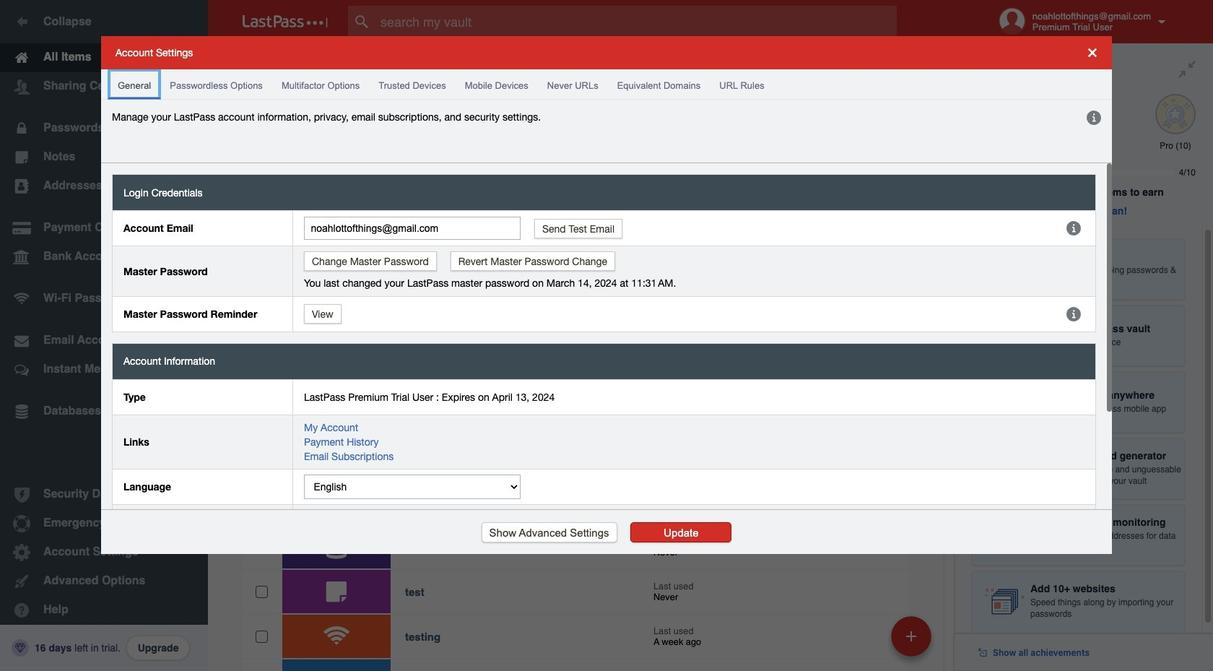 Task type: locate. For each thing, give the bounding box(es) containing it.
search my vault text field
[[348, 6, 925, 38]]

new item navigation
[[886, 612, 941, 671]]

main navigation navigation
[[0, 0, 208, 671]]

vault options navigation
[[208, 43, 955, 87]]



Task type: vqa. For each thing, say whether or not it's contained in the screenshot.
New item element
no



Task type: describe. For each thing, give the bounding box(es) containing it.
lastpass image
[[243, 15, 328, 28]]

Search search field
[[348, 6, 925, 38]]

new item image
[[907, 631, 917, 641]]



